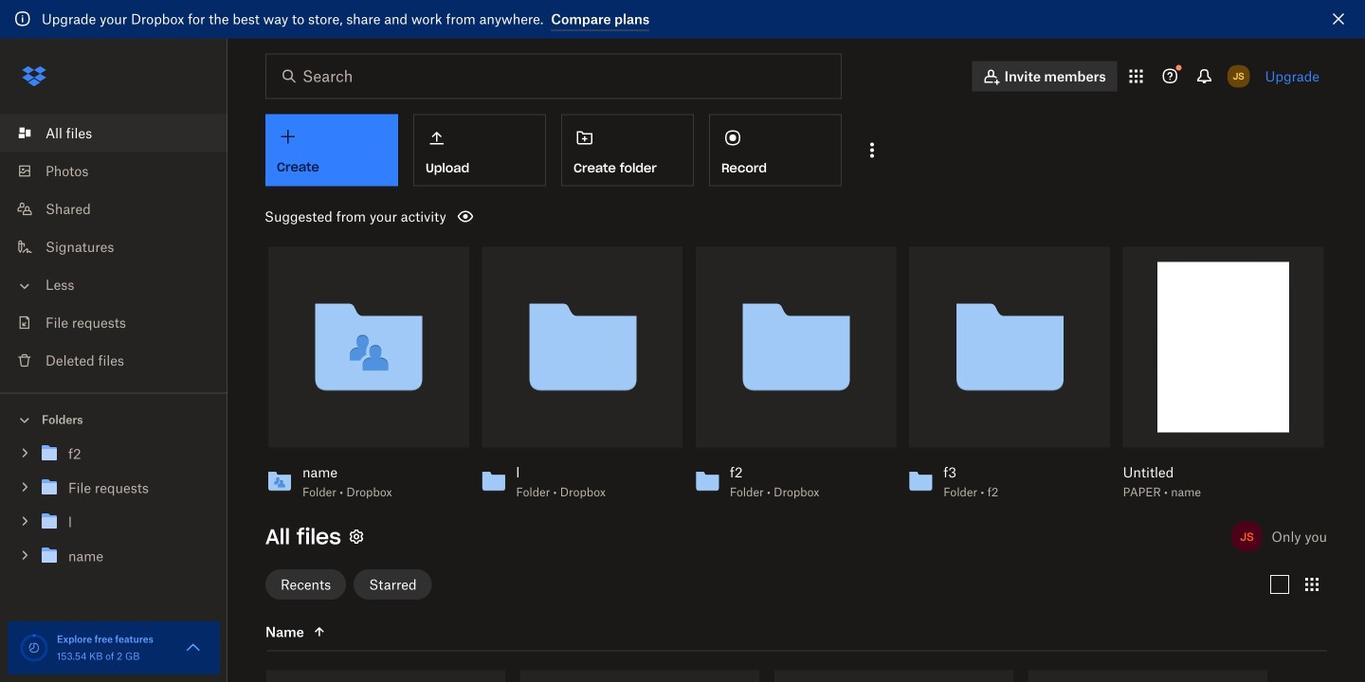 Task type: describe. For each thing, give the bounding box(es) containing it.
folder, l row
[[775, 671, 1014, 683]]

Search in folder "Dropbox" text field
[[303, 65, 802, 88]]

quota usage image
[[19, 634, 49, 664]]

folder, file requests row
[[521, 671, 760, 683]]

folder settings image
[[345, 526, 368, 548]]



Task type: locate. For each thing, give the bounding box(es) containing it.
list
[[0, 103, 228, 393]]

list item
[[0, 114, 228, 152]]

less image
[[15, 277, 34, 296]]

group
[[0, 433, 228, 588]]

folder, f2 row
[[267, 671, 506, 683]]

alert
[[0, 0, 1366, 38]]

quota usage progress bar
[[19, 634, 49, 664]]

dropbox image
[[15, 57, 53, 95]]

shared folder, name row
[[1029, 671, 1268, 683]]



Task type: vqa. For each thing, say whether or not it's contained in the screenshot.
list
yes



